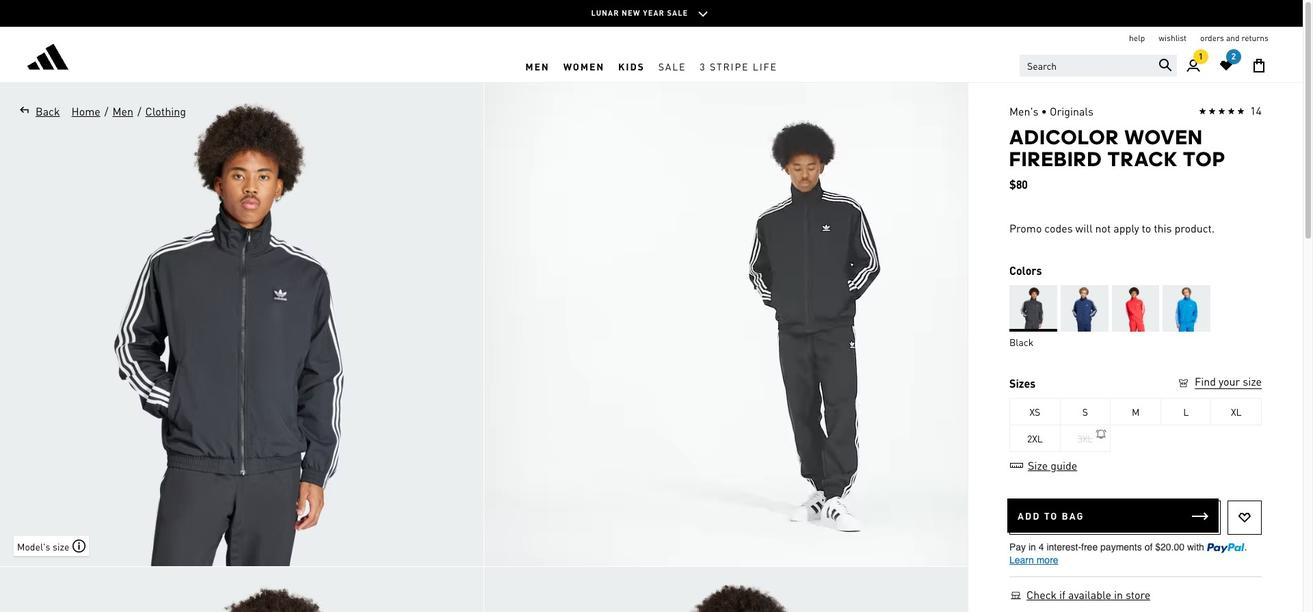 Task type: locate. For each thing, give the bounding box(es) containing it.
black adicolor woven firebird track top image
[[0, 83, 484, 566], [484, 83, 968, 566], [0, 567, 484, 612], [484, 567, 968, 612]]

0 vertical spatial size
[[1243, 374, 1262, 389]]

size right your
[[1243, 374, 1262, 389]]

2 link
[[1210, 49, 1243, 82]]

if
[[1060, 588, 1066, 602]]

xl button
[[1212, 398, 1262, 426]]

3 stripe life
[[700, 60, 778, 72]]

size
[[1028, 458, 1048, 473]]

find your size image
[[1177, 377, 1190, 390]]

xl
[[1231, 406, 1242, 418]]

sale right year
[[667, 8, 688, 18]]

check if available in store
[[1027, 588, 1151, 602]]

find your size
[[1195, 374, 1262, 389]]

men
[[526, 60, 550, 72]]

check if available in store button
[[1026, 588, 1151, 603]]

wishlist link
[[1159, 33, 1187, 44]]

sizes
[[1010, 376, 1036, 391]]

will
[[1076, 221, 1093, 235]]

1 horizontal spatial size
[[1243, 374, 1262, 389]]

s
[[1083, 406, 1088, 418]]

apply
[[1114, 221, 1139, 235]]

size inside button
[[1243, 374, 1262, 389]]

3 stripe life link
[[693, 50, 784, 82]]

3xl
[[1078, 432, 1093, 445]]

1 vertical spatial size
[[53, 540, 69, 552]]

guide
[[1051, 458, 1078, 473]]

firebird
[[1010, 147, 1103, 171]]

men link
[[519, 50, 557, 82]]

find
[[1195, 374, 1216, 389]]

•
[[1042, 104, 1047, 118]]

home / men / clothing
[[72, 104, 186, 118]]

product.
[[1175, 221, 1215, 235]]

1 horizontal spatial /
[[137, 104, 141, 118]]

women
[[563, 60, 605, 72]]

men
[[112, 104, 133, 118]]

size guide
[[1028, 458, 1078, 473]]

/ right 'men' at the left of page
[[137, 104, 141, 118]]

product color: black image
[[1010, 285, 1057, 332]]

orders and returns
[[1201, 33, 1269, 43]]

size right model's
[[53, 540, 69, 552]]

Search field
[[1020, 55, 1177, 77]]

adicolor
[[1010, 125, 1120, 149]]

14
[[1251, 103, 1262, 118]]

to
[[1142, 221, 1152, 235]]

1 vertical spatial sale
[[659, 60, 686, 72]]

men's
[[1010, 104, 1039, 118]]

size
[[1243, 374, 1262, 389], [53, 540, 69, 552]]

/
[[104, 104, 108, 118], [137, 104, 141, 118]]

3xl button
[[1061, 425, 1111, 452]]

wishlist
[[1159, 33, 1187, 43]]

play video image
[[706, 304, 747, 345]]

help
[[1130, 33, 1145, 43]]

0 horizontal spatial /
[[104, 104, 108, 118]]

back
[[36, 104, 60, 118]]

add to bag button
[[1008, 499, 1219, 533]]

men link
[[112, 103, 134, 120]]

0 horizontal spatial size
[[53, 540, 69, 552]]

sale left 3
[[659, 60, 686, 72]]

2 / from the left
[[137, 104, 141, 118]]

returns
[[1242, 33, 1269, 43]]

model's size button
[[14, 536, 89, 556]]

sale link
[[652, 50, 693, 82]]

home
[[72, 104, 100, 118]]

1
[[1199, 51, 1203, 62]]

bag
[[1062, 510, 1085, 522]]

2xl
[[1028, 432, 1043, 445]]

/ left 'men' at the left of page
[[104, 104, 108, 118]]

lunar new year sale
[[591, 8, 688, 18]]



Task type: describe. For each thing, give the bounding box(es) containing it.
adicolor woven firebird track top $80
[[1010, 125, 1226, 192]]

s button
[[1061, 398, 1111, 426]]

colors
[[1010, 263, 1042, 278]]

1 link
[[1177, 49, 1210, 82]]

available
[[1069, 588, 1112, 602]]

xs button
[[1010, 398, 1061, 426]]

clothing
[[145, 104, 186, 118]]

product color: better scarlet image
[[1112, 285, 1160, 332]]

2xl button
[[1010, 425, 1061, 452]]

l
[[1184, 406, 1189, 418]]

m button
[[1111, 398, 1161, 426]]

this
[[1154, 221, 1172, 235]]

main navigation element
[[312, 50, 992, 82]]

stripe
[[710, 60, 749, 72]]

in
[[1114, 588, 1123, 602]]

find your size button
[[1177, 374, 1262, 391]]

0 vertical spatial sale
[[667, 8, 688, 18]]

track
[[1108, 147, 1178, 171]]

women link
[[557, 50, 612, 82]]

home link
[[71, 103, 101, 120]]

check
[[1027, 588, 1057, 602]]

m
[[1132, 406, 1140, 418]]

2
[[1232, 51, 1236, 62]]

model's size
[[17, 540, 69, 552]]

3
[[700, 60, 706, 72]]

kids link
[[612, 50, 652, 82]]

product color: blue bird image
[[1163, 285, 1211, 332]]

men's • originals
[[1010, 104, 1094, 118]]

codes
[[1045, 221, 1073, 235]]

add to bag
[[1018, 510, 1085, 522]]

back link
[[14, 103, 61, 120]]

your
[[1219, 374, 1240, 389]]

originals
[[1050, 104, 1094, 118]]

to
[[1044, 510, 1059, 522]]

year
[[643, 8, 665, 18]]

promo
[[1010, 221, 1042, 235]]

clothing link
[[145, 103, 187, 120]]

l button
[[1161, 398, 1212, 426]]

store
[[1126, 588, 1151, 602]]

size guide link
[[1010, 458, 1078, 473]]

lunar
[[591, 8, 619, 18]]

and
[[1227, 33, 1240, 43]]

woven
[[1125, 125, 1203, 149]]

$80
[[1010, 177, 1028, 192]]

size inside "button"
[[53, 540, 69, 552]]

product color: night indigo image
[[1061, 285, 1109, 332]]

1 / from the left
[[104, 104, 108, 118]]

sale inside main navigation element
[[659, 60, 686, 72]]

14 button
[[1199, 103, 1262, 120]]

not
[[1096, 221, 1111, 235]]

new
[[622, 8, 641, 18]]

model's
[[17, 540, 50, 552]]

orders
[[1201, 33, 1224, 43]]

help link
[[1130, 33, 1145, 44]]

xs
[[1030, 406, 1041, 418]]

orders and returns link
[[1201, 33, 1269, 44]]

add
[[1018, 510, 1041, 522]]

life
[[753, 60, 778, 72]]

kids
[[618, 60, 645, 72]]

black
[[1010, 336, 1034, 348]]

promo codes will not apply to this product.
[[1010, 221, 1215, 235]]

top
[[1183, 147, 1226, 171]]



Task type: vqa. For each thing, say whether or not it's contained in the screenshot.
& within BUTTON
no



